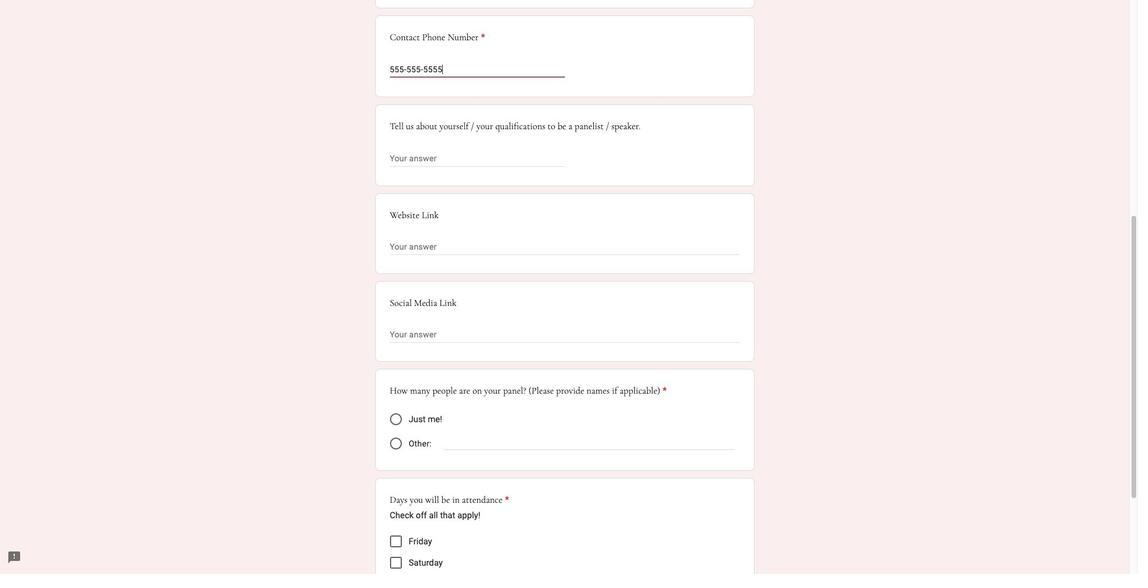Task type: describe. For each thing, give the bounding box(es) containing it.
1 heading from the top
[[390, 30, 485, 45]]

friday image
[[391, 537, 401, 546]]

just me! image
[[390, 414, 402, 425]]

Just me! radio
[[390, 414, 402, 425]]

3 heading from the top
[[390, 493, 509, 507]]

1 vertical spatial required question element
[[661, 384, 667, 398]]

0 horizontal spatial required question element
[[479, 30, 485, 45]]

2 vertical spatial required question element
[[503, 493, 509, 507]]

2 heading from the top
[[390, 384, 667, 398]]

Friday checkbox
[[390, 536, 402, 548]]



Task type: locate. For each thing, give the bounding box(es) containing it.
None text field
[[390, 62, 565, 77]]

None text field
[[390, 151, 565, 166], [390, 240, 740, 255], [390, 328, 740, 342], [390, 151, 565, 166], [390, 240, 740, 255], [390, 328, 740, 342]]

0 vertical spatial heading
[[390, 30, 485, 45]]

1 horizontal spatial required question element
[[503, 493, 509, 507]]

Saturday checkbox
[[390, 557, 402, 569]]

heading
[[390, 30, 485, 45], [390, 384, 667, 398], [390, 493, 509, 507]]

report a problem to google image
[[7, 550, 21, 565]]

list
[[390, 531, 740, 574]]

required question element
[[479, 30, 485, 45], [661, 384, 667, 398], [503, 493, 509, 507]]

Other response text field
[[444, 436, 735, 450]]

saturday image
[[391, 558, 401, 568]]

None radio
[[390, 438, 402, 450]]

2 horizontal spatial required question element
[[661, 384, 667, 398]]

2 vertical spatial heading
[[390, 493, 509, 507]]

1 vertical spatial heading
[[390, 384, 667, 398]]

0 vertical spatial required question element
[[479, 30, 485, 45]]



Task type: vqa. For each thing, say whether or not it's contained in the screenshot.
'document'
no



